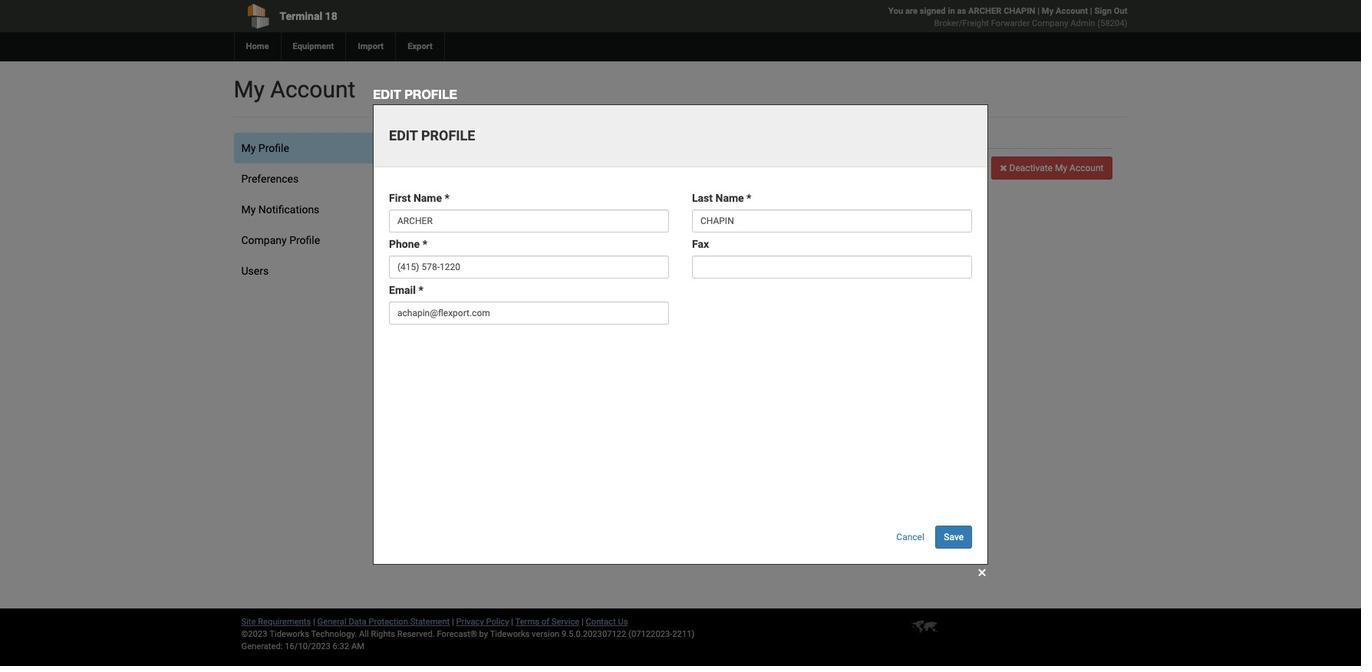 Task type: describe. For each thing, give the bounding box(es) containing it.
times image
[[1000, 163, 1007, 173]]

import
[[358, 41, 384, 51]]

(415)
[[556, 212, 582, 224]]

pencil square o image
[[488, 256, 499, 267]]

home
[[246, 41, 269, 51]]

you are signed in as archer chapin | my account | sign out broker/freight forwarder company admin (58204)
[[889, 6, 1128, 28]]

sign
[[1095, 6, 1112, 16]]

preferences
[[241, 173, 299, 185]]

profile down export link
[[405, 87, 457, 101]]

you
[[889, 6, 903, 16]]

data
[[349, 617, 367, 627]]

forecast®
[[437, 629, 477, 639]]

profile up preferences on the top of the page
[[258, 142, 289, 154]]

2 daytime from the top
[[478, 227, 517, 239]]

6:32
[[333, 642, 349, 652]]

| up 9.5.0.202307122
[[582, 617, 584, 627]]

signed
[[920, 6, 946, 16]]

privacy
[[456, 617, 484, 627]]

| up tideworks
[[511, 617, 513, 627]]

my account link
[[1042, 6, 1088, 16]]

policy
[[486, 617, 509, 627]]

my profile for here is your profile information.
[[478, 134, 539, 147]]

sign out link
[[1095, 6, 1128, 16]]

phone:
[[520, 212, 553, 224]]

1 vertical spatial account
[[270, 76, 356, 103]]

| left general
[[313, 617, 315, 627]]

edit profile button
[[478, 249, 563, 275]]

| right chapin at the right
[[1038, 6, 1040, 16]]

version
[[532, 629, 560, 639]]

deactivate
[[1010, 163, 1053, 173]]

equipment link
[[280, 32, 346, 61]]

0 vertical spatial edit profile
[[373, 87, 457, 101]]

my up here
[[478, 134, 494, 147]]

information.
[[570, 158, 629, 170]]

(58204)
[[1098, 18, 1128, 28]]

terms of service link
[[515, 617, 580, 627]]

import link
[[346, 32, 395, 61]]

0 horizontal spatial company
[[241, 234, 287, 246]]

my up preferences on the top of the page
[[241, 142, 256, 154]]

deactivate my account
[[1007, 163, 1104, 173]]

my account
[[234, 76, 356, 103]]

16/10/2023
[[285, 642, 331, 652]]

company inside you are signed in as archer chapin | my account | sign out broker/freight forwarder company admin (58204)
[[1032, 18, 1069, 28]]

admin
[[1071, 18, 1096, 28]]

users
[[241, 265, 269, 277]]

statement
[[410, 617, 450, 627]]

in
[[948, 6, 955, 16]]

fax:
[[520, 227, 540, 239]]

here is your profile information.
[[478, 158, 629, 170]]

my down preferences on the top of the page
[[241, 203, 256, 216]]

home link
[[234, 32, 280, 61]]

my down home link
[[234, 76, 265, 103]]

chapin
[[1004, 6, 1036, 16]]

general data protection statement link
[[317, 617, 450, 627]]

terms
[[515, 617, 539, 627]]

all
[[359, 629, 369, 639]]

account inside you are signed in as archer chapin | my account | sign out broker/freight forwarder company admin (58204)
[[1056, 6, 1088, 16]]



Task type: locate. For each thing, give the bounding box(es) containing it.
my right chapin at the right
[[1042, 6, 1054, 16]]

my
[[1042, 6, 1054, 16], [234, 76, 265, 103], [478, 134, 494, 147], [241, 142, 256, 154], [1055, 163, 1068, 173], [241, 203, 256, 216]]

1 horizontal spatial my profile
[[478, 134, 539, 147]]

0 vertical spatial edit
[[373, 87, 401, 101]]

profile down fax:
[[523, 256, 553, 268]]

profile
[[538, 158, 568, 170]]

site requirements | general data protection statement | privacy policy | terms of service | contact us ©2023 tideworks technology. all rights reserved. forecast® by tideworks version 9.5.0.202307122 (07122023-2211) generated: 16/10/2023 6:32 am
[[241, 617, 695, 652]]

©2023 tideworks
[[241, 629, 309, 639]]

forwarder
[[991, 18, 1030, 28]]

notifications
[[258, 203, 320, 216]]

contact
[[586, 617, 616, 627]]

out
[[1114, 6, 1128, 16]]

deactivate my account button
[[992, 157, 1112, 180]]

daytime left phone:
[[478, 212, 517, 224]]

(07122023-
[[629, 629, 673, 639]]

1 horizontal spatial edit
[[502, 256, 520, 268]]

0 vertical spatial daytime
[[478, 212, 517, 224]]

my profile up preferences on the top of the page
[[241, 142, 289, 154]]

0 horizontal spatial edit
[[373, 87, 401, 101]]

1 vertical spatial company
[[241, 234, 287, 246]]

edit profile
[[373, 87, 457, 101], [499, 256, 553, 268]]

1 vertical spatial daytime
[[478, 227, 517, 239]]

1 horizontal spatial company
[[1032, 18, 1069, 28]]

0 horizontal spatial my profile
[[241, 142, 289, 154]]

0 vertical spatial account
[[1056, 6, 1088, 16]]

1 vertical spatial edit
[[502, 256, 520, 268]]

0 horizontal spatial edit profile
[[373, 87, 457, 101]]

my profile
[[478, 134, 539, 147], [241, 142, 289, 154]]

my inside button
[[1055, 163, 1068, 173]]

edit down import link
[[373, 87, 401, 101]]

here
[[478, 158, 501, 170]]

| up the forecast®
[[452, 617, 454, 627]]

daytime phone: (415) 578-1220 daytime fax:
[[478, 212, 632, 239]]

contact us link
[[586, 617, 628, 627]]

edit profile down export link
[[373, 87, 457, 101]]

2211)
[[672, 629, 695, 639]]

my inside you are signed in as archer chapin | my account | sign out broker/freight forwarder company admin (58204)
[[1042, 6, 1054, 16]]

578-
[[584, 212, 607, 224]]

account right deactivate
[[1070, 163, 1104, 173]]

my right deactivate
[[1055, 163, 1068, 173]]

privacy policy link
[[456, 617, 509, 627]]

1 horizontal spatial edit profile
[[499, 256, 553, 268]]

by
[[479, 629, 488, 639]]

edit right pencil square o icon
[[502, 256, 520, 268]]

9.5.0.202307122
[[562, 629, 626, 639]]

edit profile inside button
[[499, 256, 553, 268]]

edit profile down fax:
[[499, 256, 553, 268]]

general
[[317, 617, 347, 627]]

site requirements link
[[241, 617, 311, 627]]

my profile for preferences
[[241, 142, 289, 154]]

1 daytime from the top
[[478, 212, 517, 224]]

profile up your
[[497, 134, 539, 147]]

company up users
[[241, 234, 287, 246]]

protection
[[369, 617, 408, 627]]

are
[[906, 6, 918, 16]]

is
[[504, 158, 512, 170]]

company
[[1032, 18, 1069, 28], [241, 234, 287, 246]]

equipment
[[293, 41, 334, 51]]

account down equipment link
[[270, 76, 356, 103]]

account
[[1056, 6, 1088, 16], [270, 76, 356, 103], [1070, 163, 1104, 173]]

terminal
[[280, 10, 322, 22]]

1 vertical spatial edit profile
[[499, 256, 553, 268]]

|
[[1038, 6, 1040, 16], [1090, 6, 1092, 16], [313, 617, 315, 627], [452, 617, 454, 627], [511, 617, 513, 627], [582, 617, 584, 627]]

18
[[325, 10, 337, 22]]

generated:
[[241, 642, 283, 652]]

| left sign
[[1090, 6, 1092, 16]]

my profile up is
[[478, 134, 539, 147]]

your
[[514, 158, 535, 170]]

rights
[[371, 629, 395, 639]]

terminal 18
[[280, 10, 337, 22]]

export
[[408, 41, 433, 51]]

us
[[618, 617, 628, 627]]

export link
[[395, 32, 444, 61]]

account inside button
[[1070, 163, 1104, 173]]

tideworks
[[490, 629, 530, 639]]

profile down notifications
[[289, 234, 320, 246]]

technology.
[[311, 629, 357, 639]]

company profile
[[241, 234, 320, 246]]

requirements
[[258, 617, 311, 627]]

0 vertical spatial company
[[1032, 18, 1069, 28]]

profile
[[405, 87, 457, 101], [497, 134, 539, 147], [258, 142, 289, 154], [289, 234, 320, 246], [523, 256, 553, 268]]

2 vertical spatial account
[[1070, 163, 1104, 173]]

company down my account link
[[1032, 18, 1069, 28]]

daytime up pencil square o icon
[[478, 227, 517, 239]]

am
[[351, 642, 365, 652]]

site
[[241, 617, 256, 627]]

as
[[957, 6, 966, 16]]

daytime
[[478, 212, 517, 224], [478, 227, 517, 239]]

my notifications
[[241, 203, 320, 216]]

terminal 18 link
[[234, 0, 593, 32]]

1220
[[607, 212, 632, 224]]

edit inside edit profile button
[[502, 256, 520, 268]]

archer
[[968, 6, 1002, 16]]

of
[[542, 617, 550, 627]]

edit
[[373, 87, 401, 101], [502, 256, 520, 268]]

profile inside button
[[523, 256, 553, 268]]

account up admin
[[1056, 6, 1088, 16]]

service
[[552, 617, 580, 627]]

broker/freight
[[934, 18, 989, 28]]

reserved.
[[397, 629, 435, 639]]



Task type: vqa. For each thing, say whether or not it's contained in the screenshot.
©2023 TIDEWORKS
yes



